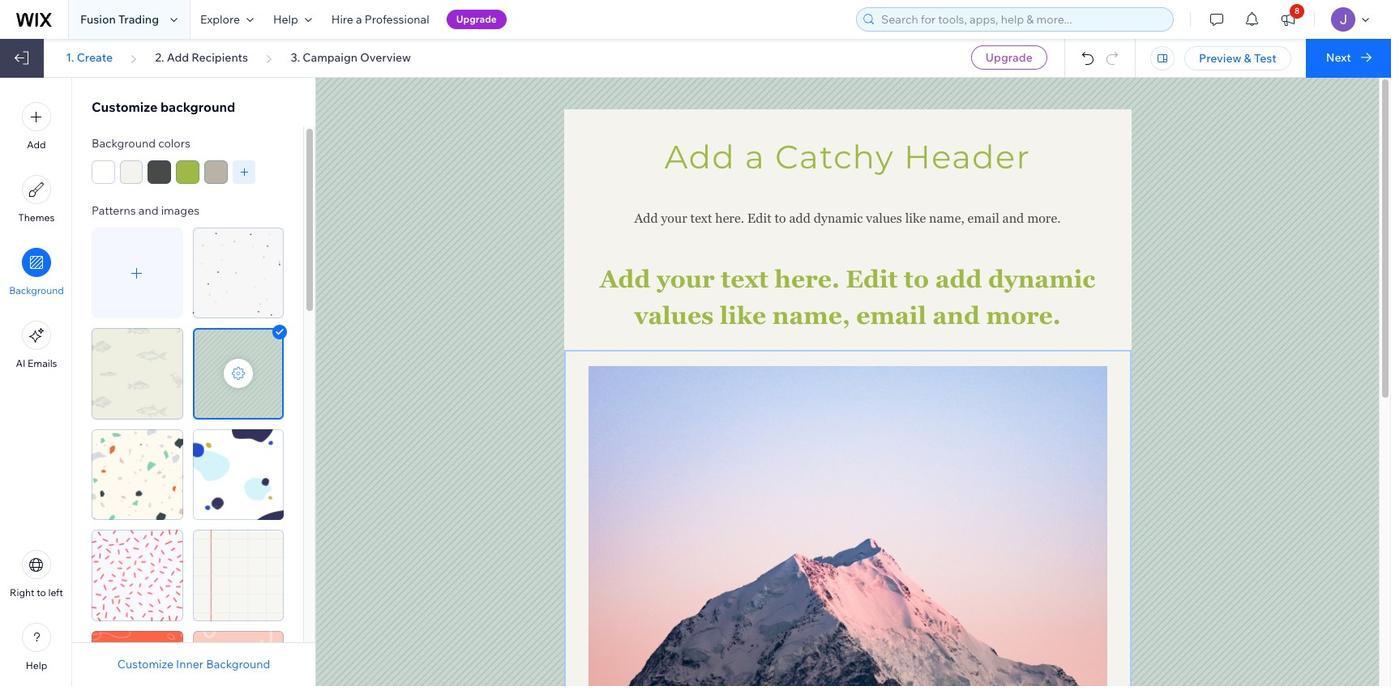 Task type: locate. For each thing, give the bounding box(es) containing it.
help up 3.
[[273, 12, 298, 27]]

a for professional
[[356, 12, 362, 27]]

header
[[904, 137, 1031, 177]]

0 horizontal spatial to
[[37, 587, 46, 599]]

0 vertical spatial here.
[[715, 211, 744, 226]]

2 horizontal spatial to
[[904, 265, 929, 293]]

themes button
[[18, 175, 55, 224]]

1 vertical spatial email
[[856, 302, 926, 330]]

background
[[92, 136, 156, 151], [9, 285, 64, 297], [206, 657, 270, 672]]

1 vertical spatial dynamic
[[988, 265, 1095, 293]]

1 vertical spatial here.
[[775, 265, 840, 293]]

1 horizontal spatial here.
[[775, 265, 840, 293]]

preview
[[1199, 51, 1242, 66]]

ai emails
[[16, 358, 57, 370]]

1 vertical spatial like
[[720, 302, 766, 330]]

1 horizontal spatial add
[[935, 265, 982, 293]]

add
[[789, 211, 811, 226], [935, 265, 982, 293]]

0 vertical spatial add
[[789, 211, 811, 226]]

1 vertical spatial name,
[[772, 302, 850, 330]]

professional
[[365, 12, 429, 27]]

a
[[356, 12, 362, 27], [745, 137, 765, 177]]

more.
[[1027, 211, 1061, 226], [986, 302, 1061, 330]]

help
[[273, 12, 298, 27], [26, 660, 47, 672]]

0 horizontal spatial like
[[720, 302, 766, 330]]

upgrade down search for tools, apps, help & more... field
[[986, 50, 1033, 65]]

1 vertical spatial help button
[[22, 623, 51, 672]]

dynamic
[[814, 211, 863, 226], [988, 265, 1095, 293]]

0 vertical spatial to
[[775, 211, 786, 226]]

ai
[[16, 358, 25, 370]]

2 vertical spatial to
[[37, 587, 46, 599]]

1 vertical spatial help
[[26, 660, 47, 672]]

1 horizontal spatial values
[[866, 211, 902, 226]]

like inside 'add your text here. edit to add dynamic values like name, email and more.'
[[720, 302, 766, 330]]

1 vertical spatial upgrade
[[986, 50, 1033, 65]]

0 vertical spatial dynamic
[[814, 211, 863, 226]]

1.
[[66, 50, 74, 65]]

background left colors
[[92, 136, 156, 151]]

1 horizontal spatial like
[[905, 211, 926, 226]]

fusion
[[80, 12, 116, 27]]

email
[[968, 211, 999, 226], [856, 302, 926, 330]]

&
[[1244, 51, 1252, 66]]

0 horizontal spatial text
[[690, 211, 712, 226]]

0 vertical spatial upgrade button
[[446, 10, 507, 29]]

customize up background colors
[[92, 99, 158, 115]]

name,
[[929, 211, 964, 226], [772, 302, 850, 330]]

0 horizontal spatial here.
[[715, 211, 744, 226]]

1 horizontal spatial edit
[[846, 265, 898, 293]]

help button
[[263, 0, 322, 39], [22, 623, 51, 672]]

upgrade button
[[446, 10, 507, 29], [971, 45, 1047, 70]]

0 vertical spatial values
[[866, 211, 902, 226]]

0 horizontal spatial name,
[[772, 302, 850, 330]]

upgrade right professional
[[456, 13, 497, 25]]

1 horizontal spatial text
[[721, 265, 769, 293]]

background up ai emails "button"
[[9, 285, 64, 297]]

0 horizontal spatial background
[[9, 285, 64, 297]]

preview & test button
[[1184, 46, 1291, 71]]

1 horizontal spatial name,
[[929, 211, 964, 226]]

8 button
[[1270, 0, 1306, 39]]

explore
[[200, 12, 240, 27]]

a left catchy
[[745, 137, 765, 177]]

0 vertical spatial customize
[[92, 99, 158, 115]]

0 vertical spatial a
[[356, 12, 362, 27]]

1 vertical spatial upgrade button
[[971, 45, 1047, 70]]

hire a professional
[[331, 12, 429, 27]]

add
[[167, 50, 189, 65], [665, 137, 735, 177], [27, 139, 46, 151], [634, 211, 658, 226], [600, 265, 650, 293]]

0 horizontal spatial email
[[856, 302, 926, 330]]

1. create
[[66, 50, 113, 65]]

and
[[139, 203, 159, 218], [1002, 211, 1024, 226], [933, 302, 980, 330]]

a right hire
[[356, 12, 362, 27]]

customize left the inner
[[117, 657, 173, 672]]

1 vertical spatial a
[[745, 137, 765, 177]]

0 vertical spatial help button
[[263, 0, 322, 39]]

0 horizontal spatial upgrade button
[[446, 10, 507, 29]]

a for catchy
[[745, 137, 765, 177]]

add inside 'add your text here. edit to add dynamic values like name, email and more.'
[[935, 265, 982, 293]]

1 horizontal spatial to
[[775, 211, 786, 226]]

add your text here. edit to add dynamic values like name, email and more.
[[634, 211, 1061, 226], [600, 265, 1102, 330]]

values
[[866, 211, 902, 226], [634, 302, 714, 330]]

edit
[[747, 211, 772, 226], [846, 265, 898, 293]]

0 horizontal spatial values
[[634, 302, 714, 330]]

create
[[77, 50, 113, 65]]

3. campaign overview link
[[291, 50, 411, 65]]

like
[[905, 211, 926, 226], [720, 302, 766, 330]]

text inside 'add your text here. edit to add dynamic values like name, email and more.'
[[721, 265, 769, 293]]

1 vertical spatial add
[[935, 265, 982, 293]]

fusion trading
[[80, 12, 159, 27]]

upgrade button right professional
[[446, 10, 507, 29]]

2 horizontal spatial background
[[206, 657, 270, 672]]

1 vertical spatial edit
[[846, 265, 898, 293]]

1. create link
[[66, 50, 113, 65]]

1 horizontal spatial a
[[745, 137, 765, 177]]

1 vertical spatial customize
[[117, 657, 173, 672]]

0 horizontal spatial a
[[356, 12, 362, 27]]

add button
[[22, 102, 51, 151]]

0 vertical spatial email
[[968, 211, 999, 226]]

upgrade button down search for tools, apps, help & more... field
[[971, 45, 1047, 70]]

0 horizontal spatial edit
[[747, 211, 772, 226]]

to
[[775, 211, 786, 226], [904, 265, 929, 293], [37, 587, 46, 599]]

background colors
[[92, 136, 190, 151]]

3.
[[291, 50, 300, 65]]

0 vertical spatial help
[[273, 12, 298, 27]]

your
[[661, 211, 687, 226], [657, 265, 715, 293]]

0 vertical spatial background
[[92, 136, 156, 151]]

1 vertical spatial to
[[904, 265, 929, 293]]

here.
[[715, 211, 744, 226], [775, 265, 840, 293]]

1 vertical spatial text
[[721, 265, 769, 293]]

campaign
[[303, 50, 358, 65]]

1 vertical spatial background
[[9, 285, 64, 297]]

help down right to left
[[26, 660, 47, 672]]

background right the inner
[[206, 657, 270, 672]]

1 horizontal spatial and
[[933, 302, 980, 330]]

0 horizontal spatial upgrade
[[456, 13, 497, 25]]

upgrade
[[456, 13, 497, 25], [986, 50, 1033, 65]]

0 horizontal spatial dynamic
[[814, 211, 863, 226]]

customize
[[92, 99, 158, 115], [117, 657, 173, 672]]

1 vertical spatial values
[[634, 302, 714, 330]]

help button down right to left
[[22, 623, 51, 672]]

left
[[48, 587, 63, 599]]

preview & test
[[1199, 51, 1277, 66]]

1 horizontal spatial upgrade button
[[971, 45, 1047, 70]]

help button up 3.
[[263, 0, 322, 39]]

1 horizontal spatial background
[[92, 136, 156, 151]]

1 vertical spatial more.
[[986, 302, 1061, 330]]

text
[[690, 211, 712, 226], [721, 265, 769, 293]]

add inside button
[[27, 139, 46, 151]]



Task type: vqa. For each thing, say whether or not it's contained in the screenshot.
right "Help"
yes



Task type: describe. For each thing, give the bounding box(es) containing it.
1 horizontal spatial upgrade
[[986, 50, 1033, 65]]

0 vertical spatial name,
[[929, 211, 964, 226]]

patterns and images
[[92, 203, 200, 218]]

background
[[160, 99, 235, 115]]

0 horizontal spatial add
[[789, 211, 811, 226]]

more. inside 'add your text here. edit to add dynamic values like name, email and more.'
[[986, 302, 1061, 330]]

hire
[[331, 12, 353, 27]]

here. inside 'add your text here. edit to add dynamic values like name, email and more.'
[[775, 265, 840, 293]]

customize background
[[92, 99, 235, 115]]

and inside 'add your text here. edit to add dynamic values like name, email and more.'
[[933, 302, 980, 330]]

themes
[[18, 212, 55, 224]]

2 vertical spatial background
[[206, 657, 270, 672]]

name, inside 'add your text here. edit to add dynamic values like name, email and more.'
[[772, 302, 850, 330]]

2. add recipients
[[155, 50, 248, 65]]

3. campaign overview
[[291, 50, 411, 65]]

1 vertical spatial add your text here. edit to add dynamic values like name, email and more.
[[600, 265, 1102, 330]]

0 horizontal spatial and
[[139, 203, 159, 218]]

colors
[[158, 136, 190, 151]]

0 vertical spatial your
[[661, 211, 687, 226]]

1 vertical spatial your
[[657, 265, 715, 293]]

0 vertical spatial like
[[905, 211, 926, 226]]

1 horizontal spatial help
[[273, 12, 298, 27]]

overview
[[360, 50, 411, 65]]

0 vertical spatial edit
[[747, 211, 772, 226]]

1 horizontal spatial help button
[[263, 0, 322, 39]]

test
[[1254, 51, 1277, 66]]

background button
[[9, 248, 64, 297]]

background for background
[[9, 285, 64, 297]]

emails
[[28, 358, 57, 370]]

right to left button
[[10, 550, 63, 599]]

edit inside 'add your text here. edit to add dynamic values like name, email and more.'
[[846, 265, 898, 293]]

inner
[[176, 657, 203, 672]]

images
[[161, 203, 200, 218]]

to inside 'add your text here. edit to add dynamic values like name, email and more.'
[[904, 265, 929, 293]]

background for background colors
[[92, 136, 156, 151]]

customize for customize inner background
[[117, 657, 173, 672]]

2. add recipients link
[[155, 50, 248, 65]]

0 horizontal spatial help
[[26, 660, 47, 672]]

add a catchy header
[[665, 137, 1031, 177]]

customize inner background
[[117, 657, 270, 672]]

trading
[[118, 12, 159, 27]]

0 vertical spatial add your text here. edit to add dynamic values like name, email and more.
[[634, 211, 1061, 226]]

1 horizontal spatial email
[[968, 211, 999, 226]]

hire a professional link
[[322, 0, 439, 39]]

recipients
[[192, 50, 248, 65]]

catchy
[[775, 137, 894, 177]]

next button
[[1306, 39, 1391, 78]]

Search for tools, apps, help & more... field
[[876, 8, 1168, 31]]

next
[[1326, 50, 1351, 65]]

customize for customize background
[[92, 99, 158, 115]]

patterns
[[92, 203, 136, 218]]

2 horizontal spatial and
[[1002, 211, 1024, 226]]

2.
[[155, 50, 164, 65]]

values inside 'add your text here. edit to add dynamic values like name, email and more.'
[[634, 302, 714, 330]]

0 horizontal spatial help button
[[22, 623, 51, 672]]

add inside 'add your text here. edit to add dynamic values like name, email and more.'
[[600, 265, 650, 293]]

1 horizontal spatial dynamic
[[988, 265, 1095, 293]]

0 vertical spatial more.
[[1027, 211, 1061, 226]]

8
[[1295, 6, 1300, 16]]

ai emails button
[[16, 321, 57, 370]]

right
[[10, 587, 35, 599]]

to inside button
[[37, 587, 46, 599]]

0 vertical spatial text
[[690, 211, 712, 226]]

0 vertical spatial upgrade
[[456, 13, 497, 25]]

right to left
[[10, 587, 63, 599]]

customize inner background button
[[117, 657, 270, 672]]



